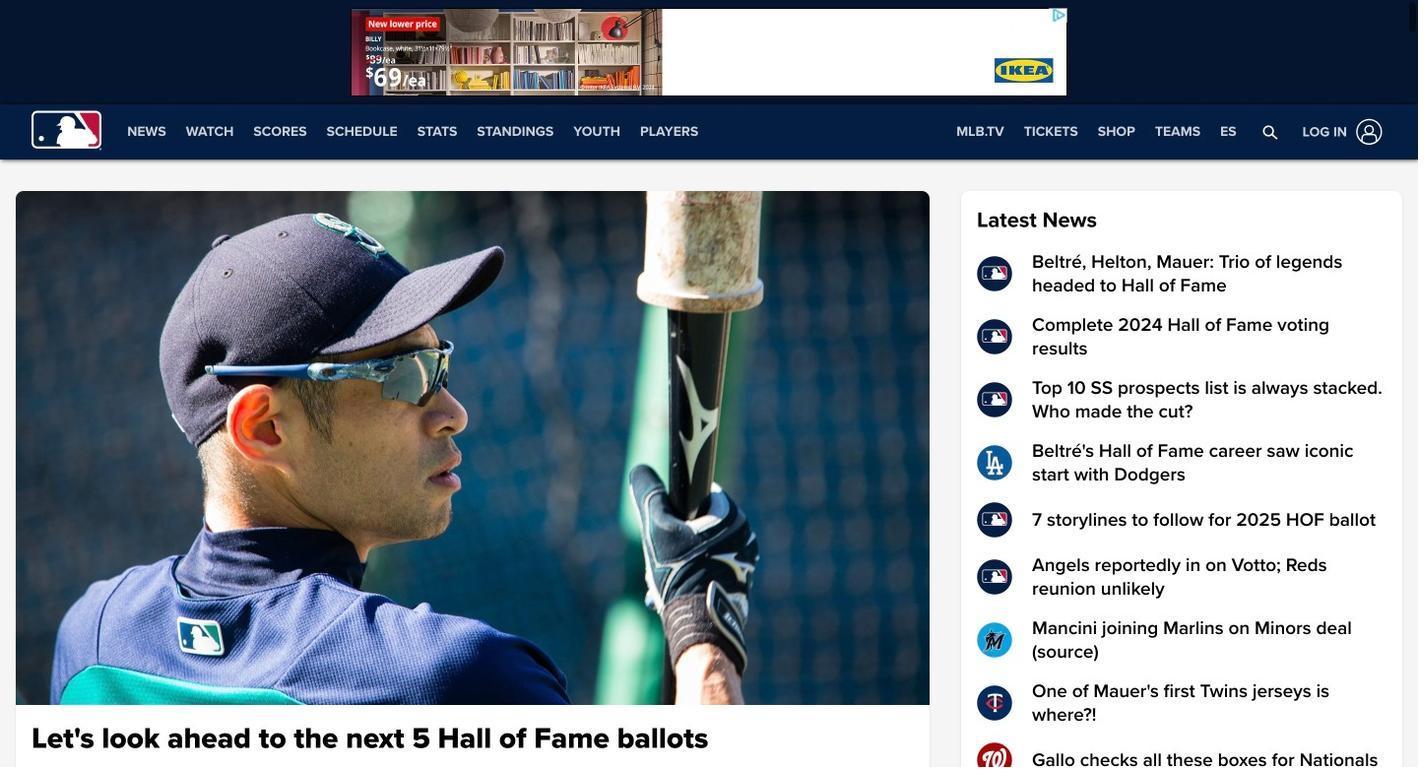 Task type: describe. For each thing, give the bounding box(es) containing it.
top navigation element
[[0, 104, 1418, 160]]

1 mlb image from the top
[[977, 256, 1013, 292]]

secondary navigation element
[[117, 104, 708, 160]]

let's look ahead to the next 5 hall of fame ballots image
[[16, 191, 930, 705]]

dodgers image
[[977, 445, 1013, 481]]

2 mlb image from the top
[[977, 559, 1013, 595]]

1 mlb image from the top
[[977, 319, 1013, 355]]



Task type: locate. For each thing, give the bounding box(es) containing it.
2 mlb image from the top
[[977, 382, 1013, 418]]

0 vertical spatial mlb image
[[977, 319, 1013, 355]]

mlb image
[[977, 319, 1013, 355], [977, 382, 1013, 418], [977, 502, 1013, 538]]

advertisement element
[[351, 8, 1068, 97]]

major league baseball image
[[32, 111, 102, 150]]

nationals image
[[977, 743, 1013, 767]]

mlb image
[[977, 256, 1013, 292], [977, 559, 1013, 595]]

marlins image
[[977, 622, 1013, 658]]

1 vertical spatial mlb image
[[977, 382, 1013, 418]]

1 vertical spatial mlb image
[[977, 559, 1013, 595]]

tertiary navigation element
[[947, 104, 1247, 160]]

2 vertical spatial mlb image
[[977, 502, 1013, 538]]

twins image
[[977, 686, 1013, 721]]

0 vertical spatial mlb image
[[977, 256, 1013, 292]]

3 mlb image from the top
[[977, 502, 1013, 538]]

search image
[[1263, 124, 1278, 140]]



Task type: vqa. For each thing, say whether or not it's contained in the screenshot.
search icon
yes



